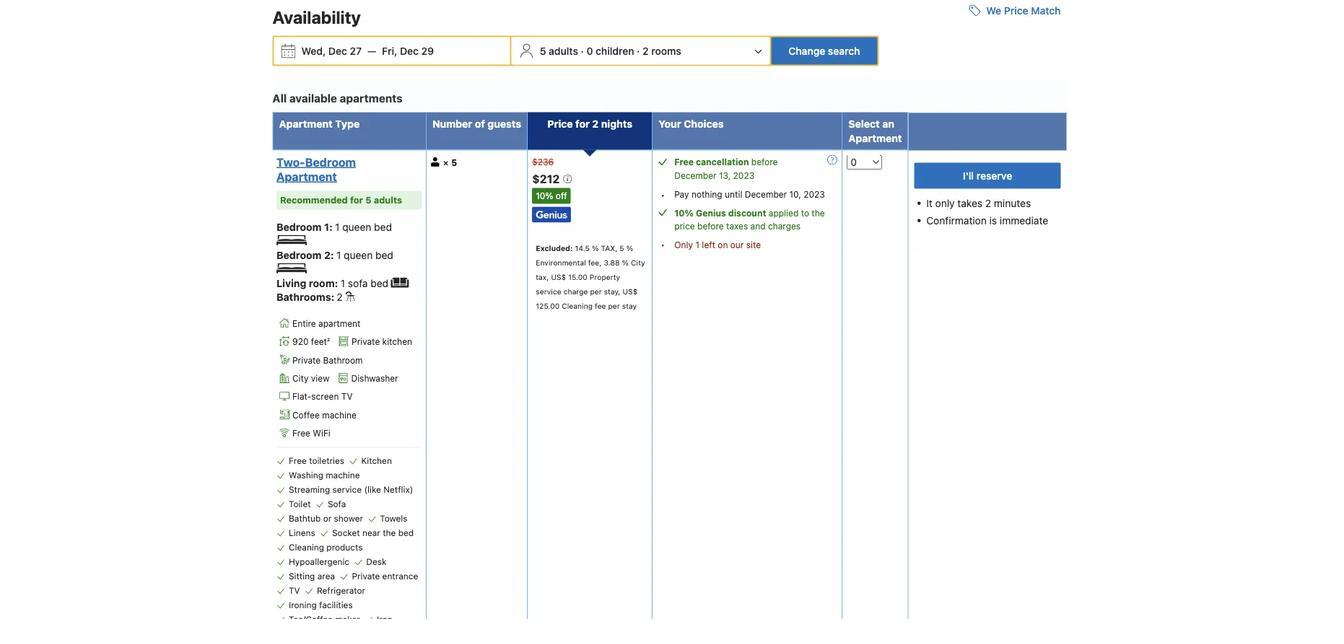 Task type: describe. For each thing, give the bounding box(es) containing it.
2 left nights
[[592, 118, 599, 129]]

recommended
[[280, 195, 348, 205]]

choices
[[684, 118, 724, 129]]

applied
[[769, 208, 799, 219]]

adults inside 5 adults · 0 children · 2 rooms dropdown button
[[549, 45, 578, 57]]

nothing
[[692, 189, 723, 200]]

or
[[323, 514, 332, 524]]

bathrooms: 2
[[277, 292, 343, 303]]

price
[[675, 221, 695, 232]]

wed,
[[301, 45, 326, 57]]

$212
[[532, 172, 563, 186]]

27
[[350, 45, 362, 57]]

cancellation
[[696, 157, 749, 167]]

flat-
[[292, 392, 311, 402]]

room:
[[309, 277, 338, 289]]

washing
[[289, 470, 323, 481]]

your choices
[[659, 118, 724, 129]]

minutes
[[994, 197, 1031, 209]]

5 inside dropdown button
[[540, 45, 546, 57]]

two-bedroom apartment
[[277, 155, 356, 183]]

1 dec from the left
[[329, 45, 347, 57]]

1 left left
[[696, 240, 700, 250]]

applied to the price before taxes and charges
[[675, 208, 825, 232]]

2 · from the left
[[637, 45, 640, 57]]

queen for bedroom 1:
[[342, 221, 371, 233]]

1 vertical spatial december
[[745, 189, 787, 200]]

area
[[318, 571, 335, 582]]

charges
[[768, 221, 801, 232]]

december inside before december 13, 2023
[[675, 171, 717, 181]]

charge
[[564, 287, 588, 296]]

select
[[849, 118, 880, 129]]

% right the 3.88
[[622, 258, 629, 267]]

flat-screen tv
[[292, 392, 353, 402]]

bed for living room:
[[371, 277, 389, 289]]

our
[[731, 240, 744, 250]]

immediate
[[1000, 214, 1049, 226]]

apartment for select an apartment
[[849, 132, 902, 144]]

29
[[421, 45, 434, 57]]

free for free toiletries
[[289, 456, 307, 466]]

price inside 'dropdown button'
[[1004, 4, 1029, 16]]

service inside "14.5 % tax, 5 % environmental fee, 3.88 % city tax, us$ 15.00 property service charge per stay, us$ 125.00 cleaning fee per stay"
[[536, 287, 562, 296]]

more details on meals and payment options image
[[828, 155, 838, 165]]

match
[[1031, 4, 1061, 16]]

1 vertical spatial adults
[[374, 195, 402, 205]]

sitting
[[289, 571, 315, 582]]

free for free cancellation
[[675, 157, 694, 167]]

only
[[675, 240, 693, 250]]

sitting area
[[289, 571, 335, 582]]

free cancellation
[[675, 157, 749, 167]]

1 for living room:
[[341, 277, 345, 289]]

0 horizontal spatial cleaning
[[289, 543, 324, 553]]

refrigerator
[[317, 586, 365, 596]]

nights
[[601, 118, 633, 129]]

taxes
[[726, 221, 748, 232]]

0 horizontal spatial us$
[[551, 272, 566, 281]]

is
[[990, 214, 997, 226]]

bed for bedroom 2:
[[376, 249, 393, 261]]

we price match button
[[964, 0, 1067, 23]]

wed, dec 27 — fri, dec 29
[[301, 45, 434, 57]]

excluded:
[[536, 244, 573, 252]]

type
[[335, 118, 360, 129]]

it
[[927, 197, 933, 209]]

recommended for 5 adults
[[280, 195, 402, 205]]

number of guests
[[433, 118, 522, 129]]

5 inside "14.5 % tax, 5 % environmental fee, 3.88 % city tax, us$ 15.00 property service charge per stay, us$ 125.00 cleaning fee per stay"
[[620, 244, 624, 252]]

city view
[[292, 374, 330, 384]]

before december 13, 2023
[[675, 157, 778, 181]]

apartment
[[319, 319, 361, 329]]

entire
[[292, 319, 316, 329]]

all available apartments
[[273, 91, 403, 104]]

screen
[[311, 392, 339, 402]]

machine for washing machine
[[326, 470, 360, 481]]

before inside before december 13, 2023
[[752, 157, 778, 167]]

2 left private shower icon
[[337, 292, 343, 303]]

for for recommended
[[350, 195, 363, 205]]

left
[[702, 240, 716, 250]]

1 vertical spatial us$
[[623, 287, 638, 296]]

site
[[747, 240, 761, 250]]

fee,
[[588, 258, 602, 267]]

coffee
[[292, 410, 320, 420]]

$236
[[532, 157, 554, 167]]

towels
[[380, 514, 408, 524]]

takes
[[958, 197, 983, 209]]

1 for bedroom 1:
[[335, 221, 340, 233]]

private bathroom
[[292, 355, 363, 365]]

city inside "14.5 % tax, 5 % environmental fee, 3.88 % city tax, us$ 15.00 property service charge per stay, us$ 125.00 cleaning fee per stay"
[[631, 258, 645, 267]]

free wifi
[[292, 429, 331, 439]]

bed down towels
[[398, 528, 414, 538]]

0 vertical spatial per
[[590, 287, 602, 296]]

i'll reserve
[[963, 170, 1013, 181]]

15.00
[[568, 272, 588, 281]]

search
[[828, 45, 860, 57]]

private for private entrance
[[352, 571, 380, 582]]

wed, dec 27 button
[[296, 38, 368, 64]]

for for price
[[576, 118, 590, 129]]

sofa
[[348, 277, 368, 289]]

feet²
[[311, 337, 330, 347]]

920 feet²
[[292, 337, 330, 347]]

bedroom
[[305, 155, 356, 169]]

queen for bedroom 2:
[[344, 249, 373, 261]]

0 vertical spatial apartment
[[279, 118, 333, 129]]

cleaning products
[[289, 543, 363, 553]]

1 vertical spatial tv
[[289, 586, 300, 596]]

until
[[725, 189, 743, 200]]

available
[[289, 91, 337, 104]]

of
[[475, 118, 485, 129]]

number
[[433, 118, 473, 129]]

920
[[292, 337, 309, 347]]

125.00
[[536, 301, 560, 310]]

bed for bedroom 1:
[[374, 221, 392, 233]]

2 dec from the left
[[400, 45, 419, 57]]

change search
[[789, 45, 860, 57]]

socket
[[332, 528, 360, 538]]

all
[[273, 91, 287, 104]]

5 inside × 5
[[452, 157, 457, 167]]

only 1 left on our site
[[675, 240, 761, 250]]



Task type: locate. For each thing, give the bounding box(es) containing it.
1 left sofa
[[341, 277, 345, 289]]

bedroom 1:
[[277, 221, 335, 233]]

the for near
[[383, 528, 396, 538]]

5 down two-bedroom apartment 'link'
[[366, 195, 372, 205]]

0 horizontal spatial dec
[[329, 45, 347, 57]]

(like
[[364, 485, 381, 495]]

· left 0
[[581, 45, 584, 57]]

apartment inside two-bedroom apartment
[[277, 170, 337, 183]]

2023 inside before december 13, 2023
[[733, 171, 755, 181]]

streaming
[[289, 485, 330, 495]]

2 up "is"
[[986, 197, 992, 209]]

0 horizontal spatial adults
[[374, 195, 402, 205]]

• for only 1 left on our site
[[661, 240, 665, 250]]

1 vertical spatial per
[[608, 301, 620, 310]]

adults left 0
[[549, 45, 578, 57]]

washing machine
[[289, 470, 360, 481]]

shower
[[334, 514, 363, 524]]

10% up price
[[675, 208, 694, 219]]

cleaning down linens
[[289, 543, 324, 553]]

children
[[596, 45, 634, 57]]

private up bathroom
[[352, 337, 380, 347]]

0 vertical spatial queen
[[342, 221, 371, 233]]

private
[[352, 337, 380, 347], [292, 355, 321, 365], [352, 571, 380, 582]]

discount
[[728, 208, 766, 219]]

dec left 27
[[329, 45, 347, 57]]

guests
[[488, 118, 522, 129]]

service up 125.00
[[536, 287, 562, 296]]

1 horizontal spatial december
[[745, 189, 787, 200]]

city right the 3.88
[[631, 258, 645, 267]]

0 vertical spatial cleaning
[[562, 301, 593, 310]]

1 queen bed for bedroom 2:
[[337, 249, 393, 261]]

machine up the streaming service (like netflix)
[[326, 470, 360, 481]]

0 vertical spatial •
[[661, 190, 665, 200]]

sofa
[[328, 499, 346, 509]]

1 for bedroom 2:
[[337, 249, 341, 261]]

free down coffee
[[292, 429, 310, 439]]

2023
[[733, 171, 755, 181], [804, 189, 825, 200]]

price
[[1004, 4, 1029, 16], [548, 118, 573, 129]]

bed down recommended for 5 adults
[[374, 221, 392, 233]]

1 horizontal spatial adults
[[549, 45, 578, 57]]

apartment for two-bedroom apartment
[[277, 170, 337, 183]]

—
[[368, 45, 376, 57]]

0 vertical spatial adults
[[549, 45, 578, 57]]

2023 right 10,
[[804, 189, 825, 200]]

bathrooms:
[[277, 292, 334, 303]]

change
[[789, 45, 826, 57]]

0 vertical spatial price
[[1004, 4, 1029, 16]]

0 horizontal spatial service
[[333, 485, 362, 495]]

before down genius
[[698, 221, 724, 232]]

apartment down select
[[849, 132, 902, 144]]

before inside applied to the price before taxes and charges
[[698, 221, 724, 232]]

1 vertical spatial price
[[548, 118, 573, 129]]

machine down screen
[[322, 410, 357, 420]]

wifi
[[313, 429, 331, 439]]

1 horizontal spatial ·
[[637, 45, 640, 57]]

queen up sofa
[[344, 249, 373, 261]]

change search button
[[772, 37, 878, 64]]

5 right tax,
[[620, 244, 624, 252]]

1 vertical spatial •
[[661, 240, 665, 250]]

for
[[576, 118, 590, 129], [350, 195, 363, 205]]

1 horizontal spatial dec
[[400, 45, 419, 57]]

private for private kitchen
[[352, 337, 380, 347]]

cleaning inside "14.5 % tax, 5 % environmental fee, 3.88 % city tax, us$ 15.00 property service charge per stay, us$ 125.00 cleaning fee per stay"
[[562, 301, 593, 310]]

dec
[[329, 45, 347, 57], [400, 45, 419, 57]]

per right fee
[[608, 301, 620, 310]]

tax,
[[601, 244, 618, 252]]

1 vertical spatial 1 queen bed
[[337, 249, 393, 261]]

1 down recommended for 5 adults
[[335, 221, 340, 233]]

10,
[[790, 189, 801, 200]]

1 · from the left
[[581, 45, 584, 57]]

1 sofa bed
[[341, 277, 391, 289]]

10% off
[[536, 191, 567, 201]]

couch image
[[391, 278, 409, 288]]

the
[[812, 208, 825, 219], [383, 528, 396, 538]]

private for private bathroom
[[292, 355, 321, 365]]

price up $236
[[548, 118, 573, 129]]

dec left 29
[[400, 45, 419, 57]]

free for free wifi
[[292, 429, 310, 439]]

two-bedroom apartment link
[[277, 155, 418, 184]]

adults down two-bedroom apartment 'link'
[[374, 195, 402, 205]]

we
[[987, 4, 1002, 16]]

2 vertical spatial apartment
[[277, 170, 337, 183]]

0 vertical spatial machine
[[322, 410, 357, 420]]

0 horizontal spatial price
[[548, 118, 573, 129]]

the right to
[[812, 208, 825, 219]]

1 horizontal spatial cleaning
[[562, 301, 593, 310]]

•
[[661, 190, 665, 200], [661, 240, 665, 250]]

10% left "off" at the left top of page
[[536, 191, 553, 201]]

0 vertical spatial city
[[631, 258, 645, 267]]

1 horizontal spatial 10%
[[675, 208, 694, 219]]

the inside applied to the price before taxes and charges
[[812, 208, 825, 219]]

1 vertical spatial queen
[[344, 249, 373, 261]]

price right we
[[1004, 4, 1029, 16]]

0 horizontal spatial 2023
[[733, 171, 755, 181]]

apartment down two-
[[277, 170, 337, 183]]

bathroom
[[323, 355, 363, 365]]

· right children
[[637, 45, 640, 57]]

confirmation
[[927, 214, 987, 226]]

0 horizontal spatial city
[[292, 374, 309, 384]]

1 vertical spatial 10%
[[675, 208, 694, 219]]

rooms
[[652, 45, 682, 57]]

select an apartment
[[849, 118, 902, 144]]

cleaning down 'charge'
[[562, 301, 593, 310]]

on
[[718, 240, 728, 250]]

13,
[[719, 171, 731, 181]]

free
[[675, 157, 694, 167], [292, 429, 310, 439], [289, 456, 307, 466]]

entire apartment
[[292, 319, 361, 329]]

genius
[[696, 208, 726, 219]]

2 left rooms
[[643, 45, 649, 57]]

1 horizontal spatial before
[[752, 157, 778, 167]]

tv right screen
[[341, 392, 353, 402]]

free up washing
[[289, 456, 307, 466]]

0 vertical spatial private
[[352, 337, 380, 347]]

free up 'pay'
[[675, 157, 694, 167]]

2 inside it only takes 2 minutes confirmation is immediate
[[986, 197, 992, 209]]

1 horizontal spatial per
[[608, 301, 620, 310]]

1 vertical spatial private
[[292, 355, 321, 365]]

occupancy image
[[431, 157, 441, 166]]

• left 'pay'
[[661, 190, 665, 200]]

private up the 'city view'
[[292, 355, 321, 365]]

0 horizontal spatial for
[[350, 195, 363, 205]]

1 vertical spatial the
[[383, 528, 396, 538]]

1 queen bed down recommended for 5 adults
[[335, 221, 392, 233]]

1 horizontal spatial 2023
[[804, 189, 825, 200]]

1 queen bed up 1 sofa bed
[[337, 249, 393, 261]]

only
[[936, 197, 955, 209]]

entrance
[[382, 571, 418, 582]]

queen
[[342, 221, 371, 233], [344, 249, 373, 261]]

tv down sitting
[[289, 586, 300, 596]]

hypoallergenic
[[289, 557, 350, 567]]

1 vertical spatial cleaning
[[289, 543, 324, 553]]

1 horizontal spatial price
[[1004, 4, 1029, 16]]

2023 right 13,
[[733, 171, 755, 181]]

1 queen bed for bedroom 1:
[[335, 221, 392, 233]]

• left only
[[661, 240, 665, 250]]

machine for coffee machine
[[322, 410, 357, 420]]

living room:
[[277, 277, 341, 289]]

0 vertical spatial 2023
[[733, 171, 755, 181]]

the down towels
[[383, 528, 396, 538]]

apartments
[[340, 91, 403, 104]]

1 horizontal spatial us$
[[623, 287, 638, 296]]

0 horizontal spatial the
[[383, 528, 396, 538]]

linens
[[289, 528, 315, 538]]

2 vertical spatial private
[[352, 571, 380, 582]]

× 5
[[443, 157, 457, 167]]

socket near the bed
[[332, 528, 414, 538]]

0 vertical spatial free
[[675, 157, 694, 167]]

bed left couch image
[[371, 277, 389, 289]]

1 vertical spatial free
[[292, 429, 310, 439]]

facilities
[[319, 600, 353, 610]]

0
[[587, 45, 593, 57]]

1 vertical spatial apartment
[[849, 132, 902, 144]]

1 horizontal spatial the
[[812, 208, 825, 219]]

kitchen
[[361, 456, 392, 466]]

for left nights
[[576, 118, 590, 129]]

december up applied at top right
[[745, 189, 787, 200]]

10% for 10% off
[[536, 191, 553, 201]]

% right 14.5
[[592, 244, 599, 252]]

before up pay nothing until december 10, 2023
[[752, 157, 778, 167]]

1 horizontal spatial tv
[[341, 392, 353, 402]]

2 vertical spatial free
[[289, 456, 307, 466]]

1 horizontal spatial for
[[576, 118, 590, 129]]

• for pay nothing until december 10, 2023
[[661, 190, 665, 200]]

the for to
[[812, 208, 825, 219]]

cleaning
[[562, 301, 593, 310], [289, 543, 324, 553]]

1 horizontal spatial service
[[536, 287, 562, 296]]

0 vertical spatial the
[[812, 208, 825, 219]]

% right tax,
[[627, 244, 633, 252]]

private shower image
[[345, 292, 356, 302]]

10% for 10% genius discount
[[675, 208, 694, 219]]

0 horizontal spatial tv
[[289, 586, 300, 596]]

before
[[752, 157, 778, 167], [698, 221, 724, 232]]

us$ down environmental
[[551, 272, 566, 281]]

0 vertical spatial december
[[675, 171, 717, 181]]

1 vertical spatial service
[[333, 485, 362, 495]]

environmental
[[536, 258, 586, 267]]

0 vertical spatial service
[[536, 287, 562, 296]]

0 horizontal spatial per
[[590, 287, 602, 296]]

0 horizontal spatial before
[[698, 221, 724, 232]]

fee
[[595, 301, 606, 310]]

0 vertical spatial for
[[576, 118, 590, 129]]

0 horizontal spatial december
[[675, 171, 717, 181]]

dishwasher
[[351, 374, 398, 384]]

5
[[540, 45, 546, 57], [452, 157, 457, 167], [366, 195, 372, 205], [620, 244, 624, 252]]

0 vertical spatial 10%
[[536, 191, 553, 201]]

per up fee
[[590, 287, 602, 296]]

an
[[883, 118, 895, 129]]

apartment
[[279, 118, 333, 129], [849, 132, 902, 144], [277, 170, 337, 183]]

2 inside dropdown button
[[643, 45, 649, 57]]

2 • from the top
[[661, 240, 665, 250]]

your
[[659, 118, 682, 129]]

3.88
[[604, 258, 620, 267]]

for down two-bedroom apartment 'link'
[[350, 195, 363, 205]]

off
[[556, 191, 567, 201]]

service up sofa
[[333, 485, 362, 495]]

0 vertical spatial tv
[[341, 392, 353, 402]]

0 vertical spatial 1 queen bed
[[335, 221, 392, 233]]

%
[[592, 244, 599, 252], [627, 244, 633, 252], [622, 258, 629, 267]]

us$
[[551, 272, 566, 281], [623, 287, 638, 296]]

availability
[[273, 7, 361, 27]]

we price match
[[987, 4, 1061, 16]]

december down the free cancellation
[[675, 171, 717, 181]]

0 vertical spatial us$
[[551, 272, 566, 281]]

1 vertical spatial machine
[[326, 470, 360, 481]]

10% off. you're getting a reduced rate because this property is offering a discount.. element
[[532, 188, 571, 204]]

5 left 0
[[540, 45, 546, 57]]

ironing
[[289, 600, 317, 610]]

1 horizontal spatial city
[[631, 258, 645, 267]]

coffee machine
[[292, 410, 357, 420]]

1 vertical spatial for
[[350, 195, 363, 205]]

1 up room:
[[337, 249, 341, 261]]

bathtub
[[289, 514, 321, 524]]

bed up couch image
[[376, 249, 393, 261]]

0 vertical spatial before
[[752, 157, 778, 167]]

apartment type
[[279, 118, 360, 129]]

i'll reserve button
[[915, 163, 1061, 189]]

two-
[[277, 155, 305, 169]]

0 horizontal spatial ·
[[581, 45, 584, 57]]

city up "flat-"
[[292, 374, 309, 384]]

us$ up stay
[[623, 287, 638, 296]]

private kitchen
[[352, 337, 412, 347]]

1 vertical spatial before
[[698, 221, 724, 232]]

queen down recommended for 5 adults
[[342, 221, 371, 233]]

1 vertical spatial 2023
[[804, 189, 825, 200]]

apartment down available
[[279, 118, 333, 129]]

0 horizontal spatial 10%
[[536, 191, 553, 201]]

private down desk
[[352, 571, 380, 582]]

14.5
[[575, 244, 590, 252]]

5 right ×
[[452, 157, 457, 167]]

1 vertical spatial city
[[292, 374, 309, 384]]

1 • from the top
[[661, 190, 665, 200]]



Task type: vqa. For each thing, say whether or not it's contained in the screenshot.
IS
yes



